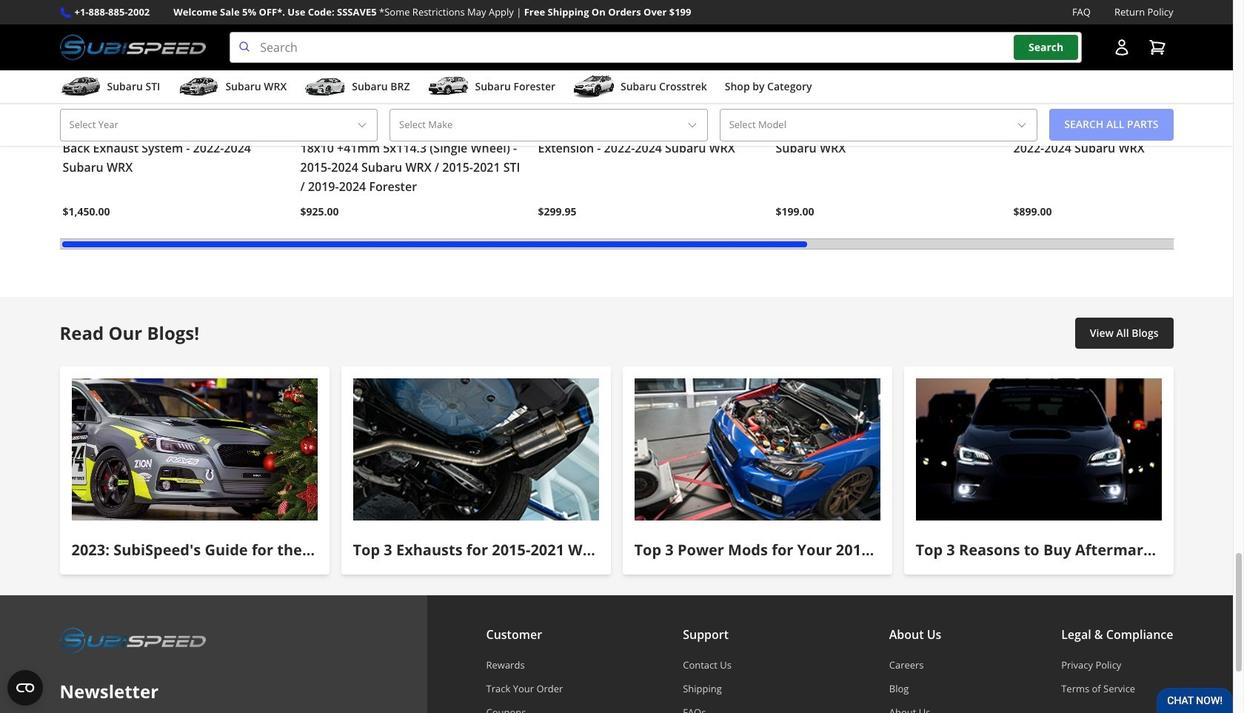 Task type: locate. For each thing, give the bounding box(es) containing it.
1 vertical spatial subispeed logo image
[[60, 625, 206, 656]]

subispeed logo image
[[60, 32, 206, 63], [60, 625, 206, 656]]

a subaru wrx thumbnail image image
[[178, 76, 220, 98]]

subj2010vc001 subaru ultrasuede center armrest extension - 2022+ subaru wrx, image
[[538, 0, 764, 86]]

a subaru crosstrek thumbnail image image
[[573, 76, 615, 98]]

select model image
[[1017, 119, 1029, 131]]

Select Year button
[[60, 109, 378, 141]]

Select Make button
[[390, 109, 708, 141]]

a subaru sti thumbnail image image
[[60, 76, 101, 98]]

open widget image
[[7, 671, 43, 706]]

olmb.47011.1 olm s style carbon fiber rear spats - 2022+ subaru wrx, image
[[776, 0, 1002, 86]]

button image
[[1113, 39, 1131, 56]]

Select Model button
[[720, 109, 1038, 141]]

0 vertical spatial subispeed logo image
[[60, 32, 206, 63]]

search input field
[[230, 32, 1082, 63]]



Task type: describe. For each thing, give the bounding box(es) containing it.
vlkwvdgy41ehr volk te37 saga hyper red 18x10 +41 - 2015+ wrx / 2015+ stix4, image
[[300, 0, 526, 86]]

2 subispeed logo image from the top
[[60, 625, 206, 656]]

a subaru brz thumbnail image image
[[305, 76, 346, 98]]

wrx/sti aftermarket light image
[[916, 379, 1162, 521]]

select make image
[[687, 119, 698, 131]]

wrx/sti engine bay image
[[635, 379, 881, 521]]

select year image
[[356, 119, 368, 131]]

1 subispeed logo image from the top
[[60, 32, 206, 63]]

a subaru forester thumbnail image image
[[428, 76, 469, 98]]

cob516100 cobb tuning 3in stainless steel vb cat back exhaust system 22+ subaru wrx, image
[[63, 0, 289, 86]]

wrx/sti exhaust image
[[353, 379, 599, 521]]

wrx/sti interior image
[[71, 379, 317, 521]]



Task type: vqa. For each thing, say whether or not it's contained in the screenshot.
"Rewards Program" image
no



